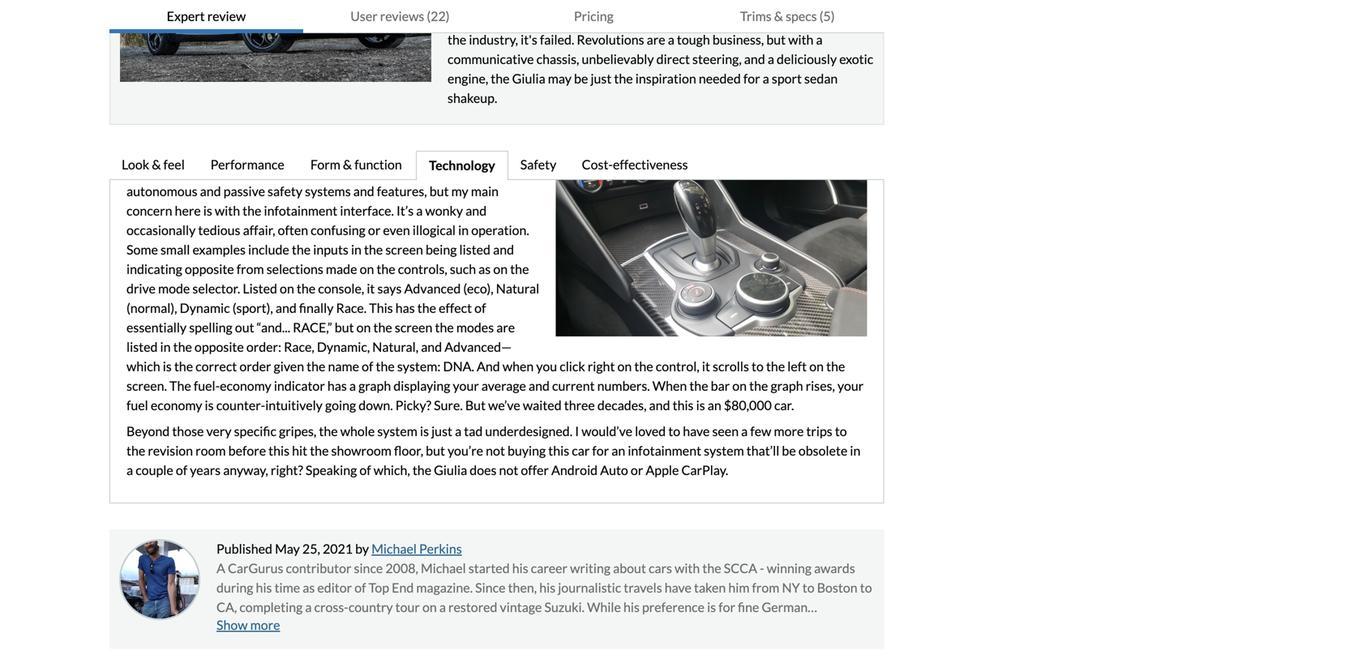 Task type: vqa. For each thing, say whether or not it's contained in the screenshot.
Finance POPUP BUTTON
no



Task type: locate. For each thing, give the bounding box(es) containing it.
drive
[[127, 281, 156, 297]]

it
[[367, 281, 375, 297], [702, 359, 711, 374]]

made
[[326, 261, 357, 277]]

beyond
[[127, 424, 170, 439]]

my
[[452, 183, 469, 199]]

pricing tab
[[497, 0, 691, 33]]

tab panel
[[110, 162, 885, 504]]

0 vertical spatial has
[[396, 300, 415, 316]]

0 horizontal spatial more
[[250, 617, 280, 633]]

an up auto
[[612, 443, 626, 459]]

from
[[237, 261, 264, 277], [752, 580, 780, 596]]

his
[[512, 561, 529, 576], [256, 580, 272, 596], [540, 580, 556, 596], [624, 600, 640, 615], [546, 619, 562, 635], [611, 638, 627, 654]]

1 vertical spatial not
[[499, 462, 519, 478]]

1 horizontal spatial as
[[479, 261, 491, 277]]

a down name
[[350, 378, 356, 394]]

system up "floor,"
[[377, 424, 418, 439]]

2 horizontal spatial this
[[673, 398, 694, 413]]

down
[[373, 638, 404, 654]]

suzuki.
[[545, 600, 585, 615]]

to inside optional packages can outfit your quadrifoglio with all the modern autonomous and passive safety systems and features, but my main concern here is with the infotainment interface. it's a wonky and occasionally tedious affair, often confusing or even illogical in operation. some small examples include the inputs in the screen being listed and indicating opposite from selections made on the controls, such as on the drive mode selector. listed on the console, it says advanced (eco), natural (normal), dynamic (sport), and finally race. this has the effect of essentially spelling out "and... race," but on the screen the modes are listed in the opposite order: race, dynamic, natural, and advanced— which is the correct order given the name of the system: dna. and when you click right on the control, it scrolls to the left on the screen. the fuel-economy indicator has a graph displaying your average and current numbers. when the bar on the graph rises, your fuel economy is counter-intuitively going down. picky? sure. but we've waited three decades, and this is an $80,000 car.
[[752, 359, 764, 374]]

safety
[[521, 157, 557, 172]]

afford
[[501, 619, 536, 635]]

this
[[673, 398, 694, 413], [269, 443, 290, 459], [549, 443, 570, 459]]

1 vertical spatial room
[[392, 619, 423, 635]]

1 horizontal spatial michael
[[421, 561, 466, 576]]

the down "floor,"
[[413, 462, 432, 478]]

room up years
[[196, 443, 226, 459]]

underdesigned.
[[485, 424, 573, 439]]

the up taken
[[703, 561, 722, 576]]

1 vertical spatial screen
[[395, 320, 433, 336]]

small
[[161, 242, 190, 258]]

right
[[588, 359, 615, 374]]

and up corvette
[[296, 619, 317, 635]]

2 horizontal spatial with
[[675, 561, 700, 576]]

with right cars on the left bottom of page
[[675, 561, 700, 576]]

and
[[477, 359, 500, 374]]

as inside a cargurus contributor since 2008, michael started his career writing about cars with the scca - winning awards during his time as editor of top end magazine. since then, his journalistic travels have taken him from ny to boston to ca, completing a cross-country tour on a restored vintage suzuki. while his preference is for fine german automobiles - and the extra leg room they so often afford - his first automobile memories center around impromptu mustang vs. corvette races down the local highway, in the backseat of his father's latest acquisition.
[[303, 580, 315, 596]]

1 horizontal spatial often
[[468, 619, 499, 635]]

1 vertical spatial listed
[[127, 339, 158, 355]]

and up "and... in the left of the page
[[276, 300, 297, 316]]

0 vertical spatial with
[[393, 164, 419, 180]]

the down advanced
[[418, 300, 436, 316]]

safety
[[268, 183, 303, 199]]

but inside beyond those very specific gripes, the whole system is just a tad underdesigned. i would've loved to have seen a few more trips to the revision room before this hit the showroom floor, but you're not buying this car for an infotainment system that'll be obsolete in a couple of years anyway, right? speaking of which, the giulia does not offer android auto or apple carplay.
[[426, 443, 445, 459]]

1 horizontal spatial graph
[[771, 378, 804, 394]]

his up then,
[[512, 561, 529, 576]]

to right boston
[[860, 580, 873, 596]]

1 horizontal spatial -
[[539, 619, 543, 635]]

tab list
[[110, 0, 885, 33], [110, 151, 885, 181]]

1 vertical spatial but
[[335, 320, 354, 336]]

2 graph from the left
[[771, 378, 804, 394]]

1 horizontal spatial an
[[708, 398, 722, 413]]

0 vertical spatial screen
[[386, 242, 423, 258]]

more up be
[[774, 424, 804, 439]]

such
[[450, 261, 476, 277]]

graph up down.
[[359, 378, 391, 394]]

0 vertical spatial from
[[237, 261, 264, 277]]

for
[[592, 443, 609, 459], [719, 600, 736, 615]]

user reviews (22)
[[351, 8, 450, 24]]

the down afford
[[522, 638, 541, 654]]

for right "car"
[[592, 443, 609, 459]]

this left "car"
[[549, 443, 570, 459]]

1 vertical spatial have
[[665, 580, 692, 596]]

mode
[[158, 281, 190, 297]]

waited
[[523, 398, 562, 413]]

have inside beyond those very specific gripes, the whole system is just a tad underdesigned. i would've loved to have seen a few more trips to the revision room before this hit the showroom floor, but you're not buying this car for an infotainment system that'll be obsolete in a couple of years anyway, right? speaking of which, the giulia does not offer android auto or apple carplay.
[[683, 424, 710, 439]]

opposite up correct
[[195, 339, 244, 355]]

0 horizontal spatial graph
[[359, 378, 391, 394]]

often inside optional packages can outfit your quadrifoglio with all the modern autonomous and passive safety systems and features, but my main concern here is with the infotainment interface. it's a wonky and occasionally tedious affair, often confusing or even illogical in operation. some small examples include the inputs in the screen being listed and indicating opposite from selections made on the controls, such as on the drive mode selector. listed on the console, it says advanced (eco), natural (normal), dynamic (sport), and finally race. this has the effect of essentially spelling out "and... race," but on the screen the modes are listed in the opposite order: race, dynamic, natural, and advanced— which is the correct order given the name of the system: dna. and when you click right on the control, it scrolls to the left on the screen. the fuel-economy indicator has a graph displaying your average and current numbers. when the bar on the graph rises, your fuel economy is counter-intuitively going down. picky? sure. but we've waited three decades, and this is an $80,000 car.
[[278, 222, 308, 238]]

0 horizontal spatial your
[[290, 164, 316, 180]]

screen up natural,
[[395, 320, 433, 336]]

1 horizontal spatial it
[[702, 359, 711, 374]]

0 horizontal spatial from
[[237, 261, 264, 277]]

infotainment inside optional packages can outfit your quadrifoglio with all the modern autonomous and passive safety systems and features, but my main concern here is with the infotainment interface. it's a wonky and occasionally tedious affair, often confusing or even illogical in operation. some small examples include the inputs in the screen being listed and indicating opposite from selections made on the controls, such as on the drive mode selector. listed on the console, it says advanced (eco), natural (normal), dynamic (sport), and finally race. this has the effect of essentially spelling out "and... race," but on the screen the modes are listed in the opposite order: race, dynamic, natural, and advanced— which is the correct order given the name of the system: dna. and when you click right on the control, it scrolls to the left on the screen. the fuel-economy indicator has a graph displaying your average and current numbers. when the bar on the graph rises, your fuel economy is counter-intuitively going down. picky? sure. but we've waited three decades, and this is an $80,000 car.
[[264, 203, 338, 219]]

cross-
[[314, 600, 349, 615]]

0 vertical spatial system
[[377, 424, 418, 439]]

0 vertical spatial listed
[[460, 242, 491, 258]]

25,
[[303, 541, 320, 557]]

1 horizontal spatial this
[[549, 443, 570, 459]]

counter-
[[216, 398, 265, 413]]

race.
[[336, 300, 367, 316]]

on down race.
[[357, 320, 371, 336]]

2 horizontal spatial &
[[774, 8, 784, 24]]

0 vertical spatial often
[[278, 222, 308, 238]]

screen down even
[[386, 242, 423, 258]]

1 horizontal spatial infotainment
[[628, 443, 702, 459]]

this down when
[[673, 398, 694, 413]]

screen
[[386, 242, 423, 258], [395, 320, 433, 336]]

1 vertical spatial tab list
[[110, 151, 885, 181]]

0 horizontal spatial for
[[592, 443, 609, 459]]

or inside optional packages can outfit your quadrifoglio with all the modern autonomous and passive safety systems and features, but my main concern here is with the infotainment interface. it's a wonky and occasionally tedious affair, often confusing or even illogical in operation. some small examples include the inputs in the screen being listed and indicating opposite from selections made on the controls, such as on the drive mode selector. listed on the console, it says advanced (eco), natural (normal), dynamic (sport), and finally race. this has the effect of essentially spelling out "and... race," but on the screen the modes are listed in the opposite order: race, dynamic, natural, and advanced— which is the correct order given the name of the system: dna. and when you click right on the control, it scrolls to the left on the screen. the fuel-economy indicator has a graph displaying your average and current numbers. when the bar on the graph rises, your fuel economy is counter-intuitively going down. picky? sure. but we've waited three decades, and this is an $80,000 car.
[[368, 222, 381, 238]]

is down control,
[[696, 398, 705, 413]]

1 graph from the left
[[359, 378, 391, 394]]

infotainment inside beyond those very specific gripes, the whole system is just a tad underdesigned. i would've loved to have seen a few more trips to the revision room before this hit the showroom floor, but you're not buying this car for an infotainment system that'll be obsolete in a couple of years anyway, right? speaking of which, the giulia does not offer android auto or apple carplay.
[[628, 443, 702, 459]]

as up (eco),
[[479, 261, 491, 277]]

& for look
[[152, 157, 161, 172]]

0 horizontal spatial -
[[289, 619, 294, 635]]

it left the says
[[367, 281, 375, 297]]

1 horizontal spatial for
[[719, 600, 736, 615]]

& inside trims & specs (5) tab
[[774, 8, 784, 24]]

0 vertical spatial michael
[[372, 541, 417, 557]]

0 horizontal spatial economy
[[151, 398, 202, 413]]

1 vertical spatial as
[[303, 580, 315, 596]]

opposite
[[185, 261, 234, 277], [195, 339, 244, 355]]

room down tour
[[392, 619, 423, 635]]

listed up the which
[[127, 339, 158, 355]]

1 vertical spatial it
[[702, 359, 711, 374]]

0 horizontal spatial room
[[196, 443, 226, 459]]

three
[[564, 398, 595, 413]]

perkins
[[419, 541, 462, 557]]

0 horizontal spatial system
[[377, 424, 418, 439]]

graph up "car."
[[771, 378, 804, 394]]

0 vertical spatial have
[[683, 424, 710, 439]]

1 horizontal spatial &
[[343, 157, 352, 172]]

have left seen
[[683, 424, 710, 439]]

corvette
[[287, 638, 338, 654]]

so
[[453, 619, 466, 635]]

restored
[[449, 600, 498, 615]]

infotainment down safety
[[264, 203, 338, 219]]

0 vertical spatial room
[[196, 443, 226, 459]]

0 horizontal spatial or
[[368, 222, 381, 238]]

1 vertical spatial infotainment
[[628, 443, 702, 459]]

is left just
[[420, 424, 429, 439]]

decades,
[[598, 398, 647, 413]]

click
[[560, 359, 585, 374]]

from up the listed
[[237, 261, 264, 277]]

this
[[369, 300, 393, 316]]

from inside optional packages can outfit your quadrifoglio with all the modern autonomous and passive safety systems and features, but my main concern here is with the infotainment interface. it's a wonky and occasionally tedious affair, often confusing or even illogical in operation. some small examples include the inputs in the screen being listed and indicating opposite from selections made on the controls, such as on the drive mode selector. listed on the console, it says advanced (eco), natural (normal), dynamic (sport), and finally race. this has the effect of essentially spelling out "and... race," but on the screen the modes are listed in the opposite order: race, dynamic, natural, and advanced— which is the correct order given the name of the system: dna. and when you click right on the control, it scrolls to the left on the screen. the fuel-economy indicator has a graph displaying your average and current numbers. when the bar on the graph rises, your fuel economy is counter-intuitively going down. picky? sure. but we've waited three decades, and this is an $80,000 car.
[[237, 261, 264, 277]]

displaying
[[394, 378, 451, 394]]

selections
[[267, 261, 324, 277]]

1 vertical spatial system
[[704, 443, 744, 459]]

2017 alfa romeo giulia test drive review summaryimage image
[[120, 0, 432, 82]]

the up selections
[[292, 242, 311, 258]]

0 horizontal spatial michael
[[372, 541, 417, 557]]

& inside the look & feel tab
[[152, 157, 161, 172]]

of right name
[[362, 359, 373, 374]]

control,
[[656, 359, 700, 374]]

michael inside a cargurus contributor since 2008, michael started his career writing about cars with the scca - winning awards during his time as editor of top end magazine. since then, his journalistic travels have taken him from ny to boston to ca, completing a cross-country tour on a restored vintage suzuki. while his preference is for fine german automobiles - and the extra leg room they so often afford - his first automobile memories center around impromptu mustang vs. corvette races down the local highway, in the backseat of his father's latest acquisition.
[[421, 561, 466, 576]]

time
[[275, 580, 300, 596]]

often up highway,
[[468, 619, 499, 635]]

the down going
[[319, 424, 338, 439]]

the up the affair, at the top of the page
[[243, 203, 262, 219]]

modes
[[457, 320, 494, 336]]

seen
[[713, 424, 739, 439]]

as right "time"
[[303, 580, 315, 596]]

1 vertical spatial an
[[612, 443, 626, 459]]

the down natural,
[[376, 359, 395, 374]]

a down magazine.
[[440, 600, 446, 615]]

1 vertical spatial or
[[631, 462, 643, 478]]

2 tab list from the top
[[110, 151, 885, 181]]

0 horizontal spatial infotainment
[[264, 203, 338, 219]]

dynamic
[[180, 300, 230, 316]]

1 vertical spatial with
[[215, 203, 240, 219]]

it's
[[397, 203, 414, 219]]

down.
[[359, 398, 393, 413]]

order
[[240, 359, 271, 374]]

system down seen
[[704, 443, 744, 459]]

- right afford
[[539, 619, 543, 635]]

expert review
[[167, 8, 246, 24]]

in right obsolete
[[850, 443, 861, 459]]

pricing
[[574, 8, 614, 24]]

trips
[[807, 424, 833, 439]]

0 vertical spatial for
[[592, 443, 609, 459]]

the up the rises,
[[827, 359, 846, 374]]

1 vertical spatial from
[[752, 580, 780, 596]]

floor,
[[394, 443, 424, 459]]

& left specs
[[774, 8, 784, 24]]

winning
[[767, 561, 812, 576]]

0 vertical spatial economy
[[220, 378, 272, 394]]

0 vertical spatial or
[[368, 222, 381, 238]]

as inside optional packages can outfit your quadrifoglio with all the modern autonomous and passive safety systems and features, but my main concern here is with the infotainment interface. it's a wonky and occasionally tedious affair, often confusing or even illogical in operation. some small examples include the inputs in the screen being listed and indicating opposite from selections made on the controls, such as on the drive mode selector. listed on the console, it says advanced (eco), natural (normal), dynamic (sport), and finally race. this has the effect of essentially spelling out "and... race," but on the screen the modes are listed in the opposite order: race, dynamic, natural, and advanced— which is the correct order given the name of the system: dna. and when you click right on the control, it scrolls to the left on the screen. the fuel-economy indicator has a graph displaying your average and current numbers. when the bar on the graph rises, your fuel economy is counter-intuitively going down. picky? sure. but we've waited three decades, and this is an $80,000 car.
[[479, 261, 491, 277]]

be
[[782, 443, 796, 459]]

rises,
[[806, 378, 835, 394]]

not right does
[[499, 462, 519, 478]]

0 horizontal spatial as
[[303, 580, 315, 596]]

user reviews (22) tab
[[303, 0, 497, 33]]

0 vertical spatial as
[[479, 261, 491, 277]]

0 vertical spatial infotainment
[[264, 203, 338, 219]]

writing
[[570, 561, 611, 576]]

the up finally
[[297, 281, 316, 297]]

has up going
[[328, 378, 347, 394]]

- down "completing"
[[289, 619, 294, 635]]

& left feel
[[152, 157, 161, 172]]

just
[[432, 424, 453, 439]]

0 horizontal spatial &
[[152, 157, 161, 172]]

german
[[762, 600, 808, 615]]

an
[[708, 398, 722, 413], [612, 443, 626, 459]]

(22)
[[427, 8, 450, 24]]

trims & specs (5)
[[741, 8, 835, 24]]

screen.
[[127, 378, 167, 394]]

2021
[[323, 541, 353, 557]]

and inside a cargurus contributor since 2008, michael started his career writing about cars with the scca - winning awards during his time as editor of top end magazine. since then, his journalistic travels have taken him from ny to boston to ca, completing a cross-country tour on a restored vintage suzuki. while his preference is for fine german automobiles - and the extra leg room they so often afford - his first automobile memories center around impromptu mustang vs. corvette races down the local highway, in the backseat of his father's latest acquisition.
[[296, 619, 317, 635]]

but
[[430, 183, 449, 199], [335, 320, 354, 336], [426, 443, 445, 459]]

& right form at the left top of page
[[343, 157, 352, 172]]

economy down the
[[151, 398, 202, 413]]

1 horizontal spatial more
[[774, 424, 804, 439]]

ca,
[[217, 600, 237, 615]]

cars
[[649, 561, 672, 576]]

0 horizontal spatial an
[[612, 443, 626, 459]]

room inside a cargurus contributor since 2008, michael started his career writing about cars with the scca - winning awards during his time as editor of top end magazine. since then, his journalistic travels have taken him from ny to boston to ca, completing a cross-country tour on a restored vintage suzuki. while his preference is for fine german automobiles - and the extra leg room they so often afford - his first automobile memories center around impromptu mustang vs. corvette races down the local highway, in the backseat of his father's latest acquisition.
[[392, 619, 423, 635]]

in down afford
[[509, 638, 520, 654]]

of left top
[[355, 580, 366, 596]]

1 tab list from the top
[[110, 0, 885, 33]]

michael up magazine.
[[421, 561, 466, 576]]

1 horizontal spatial or
[[631, 462, 643, 478]]

0 horizontal spatial it
[[367, 281, 375, 297]]

is down fuel-
[[205, 398, 214, 413]]

first
[[564, 619, 588, 635]]

have
[[683, 424, 710, 439], [665, 580, 692, 596]]

0 vertical spatial but
[[430, 183, 449, 199]]

review
[[207, 8, 246, 24]]

2 vertical spatial with
[[675, 561, 700, 576]]

which,
[[374, 462, 410, 478]]

while
[[587, 600, 621, 615]]

cost-effectiveness tab
[[570, 151, 703, 181]]

1 horizontal spatial with
[[393, 164, 419, 180]]

listed up such
[[460, 242, 491, 258]]

0 vertical spatial more
[[774, 424, 804, 439]]

the up "natural"
[[510, 261, 529, 277]]

which
[[127, 359, 160, 374]]

michael up 2008,
[[372, 541, 417, 557]]

1 vertical spatial economy
[[151, 398, 202, 413]]

revision
[[148, 443, 193, 459]]

but up dynamic,
[[335, 320, 354, 336]]

0 vertical spatial tab list
[[110, 0, 885, 33]]

0 vertical spatial an
[[708, 398, 722, 413]]

advanced—
[[445, 339, 512, 355]]

an inside beyond those very specific gripes, the whole system is just a tad underdesigned. i would've loved to have seen a few more trips to the revision room before this hit the showroom floor, but you're not buying this car for an infotainment system that'll be obsolete in a couple of years anyway, right? speaking of which, the giulia does not offer android auto or apple carplay.
[[612, 443, 626, 459]]

have up preference
[[665, 580, 692, 596]]

1 horizontal spatial from
[[752, 580, 780, 596]]

1 vertical spatial for
[[719, 600, 736, 615]]

include
[[248, 242, 289, 258]]

ny
[[782, 580, 800, 596]]

0 vertical spatial not
[[486, 443, 505, 459]]

on
[[360, 261, 374, 277], [493, 261, 508, 277], [280, 281, 294, 297], [357, 320, 371, 336], [618, 359, 632, 374], [810, 359, 824, 374], [733, 378, 747, 394], [423, 600, 437, 615]]

1 vertical spatial often
[[468, 619, 499, 635]]

- right scca
[[760, 561, 765, 576]]

1 horizontal spatial room
[[392, 619, 423, 635]]

backseat
[[543, 638, 594, 654]]

1 horizontal spatial system
[[704, 443, 744, 459]]

1 horizontal spatial economy
[[220, 378, 272, 394]]

may
[[275, 541, 300, 557]]

for up center
[[719, 600, 736, 615]]

concern
[[127, 203, 172, 219]]

0 horizontal spatial this
[[269, 443, 290, 459]]

out
[[235, 320, 254, 336]]

often up "include"
[[278, 222, 308, 238]]

2 vertical spatial but
[[426, 443, 445, 459]]

expert review tab
[[110, 0, 303, 33]]

1 vertical spatial has
[[328, 378, 347, 394]]

boston
[[817, 580, 858, 596]]

an inside optional packages can outfit your quadrifoglio with all the modern autonomous and passive safety systems and features, but my main concern here is with the infotainment interface. it's a wonky and occasionally tedious affair, often confusing or even illogical in operation. some small examples include the inputs in the screen being listed and indicating opposite from selections made on the controls, such as on the drive mode selector. listed on the console, it says advanced (eco), natural (normal), dynamic (sport), and finally race. this has the effect of essentially spelling out "and... race," but on the screen the modes are listed in the opposite order: race, dynamic, natural, and advanced— which is the correct order given the name of the system: dna. and when you click right on the control, it scrolls to the left on the screen. the fuel-economy indicator has a graph displaying your average and current numbers. when the bar on the graph rises, your fuel economy is counter-intuitively going down. picky? sure. but we've waited three decades, and this is an $80,000 car.
[[708, 398, 722, 413]]

intuitively
[[265, 398, 323, 413]]

from inside a cargurus contributor since 2008, michael started his career writing about cars with the scca - winning awards during his time as editor of top end magazine. since then, his journalistic travels have taken him from ny to boston to ca, completing a cross-country tour on a restored vintage suzuki. while his preference is for fine german automobiles - and the extra leg room they so often afford - his first automobile memories center around impromptu mustang vs. corvette races down the local highway, in the backseat of his father's latest acquisition.
[[752, 580, 780, 596]]

opposite up selector.
[[185, 261, 234, 277]]

interface.
[[340, 203, 394, 219]]

being
[[426, 242, 457, 258]]

0 horizontal spatial often
[[278, 222, 308, 238]]

1 vertical spatial michael
[[421, 561, 466, 576]]

& inside "form & function" tab
[[343, 157, 352, 172]]

it left scrolls
[[702, 359, 711, 374]]

and up waited
[[529, 378, 550, 394]]

your down dna.
[[453, 378, 479, 394]]

very
[[206, 424, 232, 439]]

technology tab
[[416, 151, 508, 181]]



Task type: describe. For each thing, give the bounding box(es) containing it.
years
[[190, 462, 221, 478]]

few
[[751, 424, 772, 439]]

performance tab
[[198, 151, 298, 181]]

the left left
[[767, 359, 785, 374]]

on up "natural"
[[493, 261, 508, 277]]

gripes,
[[279, 424, 317, 439]]

occasionally
[[127, 222, 196, 238]]

indicator
[[274, 378, 325, 394]]

a left couple
[[127, 462, 133, 478]]

"and...
[[257, 320, 290, 336]]

on inside a cargurus contributor since 2008, michael started his career writing about cars with the scca - winning awards during his time as editor of top end magazine. since then, his journalistic travels have taken him from ny to boston to ca, completing a cross-country tour on a restored vintage suzuki. while his preference is for fine german automobiles - and the extra leg room they so often afford - his first automobile memories center around impromptu mustang vs. corvette races down the local highway, in the backseat of his father's latest acquisition.
[[423, 600, 437, 615]]

car
[[572, 443, 590, 459]]

performance
[[211, 157, 285, 172]]

this inside optional packages can outfit your quadrifoglio with all the modern autonomous and passive safety systems and features, but my main concern here is with the infotainment interface. it's a wonky and occasionally tedious affair, often confusing or even illogical in operation. some small examples include the inputs in the screen being listed and indicating opposite from selections made on the controls, such as on the drive mode selector. listed on the console, it says advanced (eco), natural (normal), dynamic (sport), and finally race. this has the effect of essentially spelling out "and... race," but on the screen the modes are listed in the opposite order: race, dynamic, natural, and advanced— which is the correct order given the name of the system: dna. and when you click right on the control, it scrolls to the left on the screen. the fuel-economy indicator has a graph displaying your average and current numbers. when the bar on the graph rises, your fuel economy is counter-intuitively going down. picky? sure. but we've waited three decades, and this is an $80,000 car.
[[673, 398, 694, 413]]

about
[[613, 561, 646, 576]]

show more button
[[217, 617, 280, 633]]

tour
[[396, 600, 420, 615]]

editor
[[317, 580, 352, 596]]

of down (eco),
[[475, 300, 486, 316]]

when
[[653, 378, 687, 394]]

on right made
[[360, 261, 374, 277]]

some
[[127, 242, 158, 258]]

dna.
[[443, 359, 474, 374]]

left
[[788, 359, 807, 374]]

around
[[755, 619, 796, 635]]

with inside a cargurus contributor since 2008, michael started his career writing about cars with the scca - winning awards during his time as editor of top end magazine. since then, his journalistic travels have taken him from ny to boston to ca, completing a cross-country tour on a restored vintage suzuki. while his preference is for fine german automobiles - and the extra leg room they so often afford - his first automobile memories center around impromptu mustang vs. corvette races down the local highway, in the backseat of his father's latest acquisition.
[[675, 561, 700, 576]]

in inside a cargurus contributor since 2008, michael started his career writing about cars with the scca - winning awards during his time as editor of top end magazine. since then, his journalistic travels have taken him from ny to boston to ca, completing a cross-country tour on a restored vintage suzuki. while his preference is for fine german automobiles - and the extra leg room they so often afford - his first automobile memories center around impromptu mustang vs. corvette races down the local highway, in the backseat of his father's latest acquisition.
[[509, 638, 520, 654]]

& for form
[[343, 157, 352, 172]]

1 horizontal spatial has
[[396, 300, 415, 316]]

is inside a cargurus contributor since 2008, michael started his career writing about cars with the scca - winning awards during his time as editor of top end magazine. since then, his journalistic travels have taken him from ny to boston to ca, completing a cross-country tour on a restored vintage suzuki. while his preference is for fine german automobiles - and the extra leg room they so often afford - his first automobile memories center around impromptu mustang vs. corvette races down the local highway, in the backseat of his father's latest acquisition.
[[707, 600, 716, 615]]

awards
[[815, 561, 856, 576]]

form & function tab
[[298, 151, 416, 181]]

spelling
[[189, 320, 233, 336]]

we've
[[488, 398, 521, 413]]

vintage
[[500, 600, 542, 615]]

more inside beyond those very specific gripes, the whole system is just a tad underdesigned. i would've loved to have seen a few more trips to the revision room before this hit the showroom floor, but you're not buying this car for an infotainment system that'll be obsolete in a couple of years anyway, right? speaking of which, the giulia does not offer android auto or apple carplay.
[[774, 424, 804, 439]]

his up "completing"
[[256, 580, 272, 596]]

by
[[355, 541, 369, 557]]

taken
[[694, 580, 726, 596]]

1 horizontal spatial your
[[453, 378, 479, 394]]

and up interface.
[[353, 183, 375, 199]]

showroom
[[331, 443, 392, 459]]

current
[[552, 378, 595, 394]]

passive
[[224, 183, 265, 199]]

the up the
[[174, 359, 193, 374]]

and down operation. on the left
[[493, 242, 514, 258]]

look & feel tab
[[110, 151, 198, 181]]

fuel-
[[194, 378, 220, 394]]

tab list containing look & feel
[[110, 151, 885, 181]]

the
[[170, 378, 191, 394]]

published
[[217, 541, 273, 557]]

michael perkins link
[[372, 541, 462, 557]]

specific
[[234, 424, 277, 439]]

and down main
[[466, 203, 487, 219]]

0 vertical spatial opposite
[[185, 261, 234, 277]]

and down the packages
[[200, 183, 221, 199]]

form & function
[[311, 157, 402, 172]]

his up automobile
[[624, 600, 640, 615]]

function
[[355, 157, 402, 172]]

for inside beyond those very specific gripes, the whole system is just a tad underdesigned. i would've loved to have seen a few more trips to the revision room before this hit the showroom floor, but you're not buying this car for an infotainment system that'll be obsolete in a couple of years anyway, right? speaking of which, the giulia does not offer android auto or apple carplay.
[[592, 443, 609, 459]]

form
[[311, 157, 341, 172]]

show more
[[217, 617, 280, 633]]

room inside beyond those very specific gripes, the whole system is just a tad underdesigned. i would've loved to have seen a few more trips to the revision room before this hit the showroom floor, but you're not buying this car for an infotainment system that'll be obsolete in a couple of years anyway, right? speaking of which, the giulia does not offer android auto or apple carplay.
[[196, 443, 226, 459]]

highway,
[[457, 638, 507, 654]]

mustang
[[217, 638, 267, 654]]

on down selections
[[280, 281, 294, 297]]

his down "career"
[[540, 580, 556, 596]]

a left tad
[[455, 424, 462, 439]]

0 horizontal spatial has
[[328, 378, 347, 394]]

safety tab
[[508, 151, 570, 181]]

2008,
[[386, 561, 419, 576]]

trims & specs (5) tab
[[691, 0, 885, 33]]

have inside a cargurus contributor since 2008, michael started his career writing about cars with the scca - winning awards during his time as editor of top end magazine. since then, his journalistic travels have taken him from ny to boston to ca, completing a cross-country tour on a restored vintage suzuki. while his preference is for fine german automobiles - and the extra leg room they so often afford - his first automobile memories center around impromptu mustang vs. corvette races down the local highway, in the backseat of his father's latest acquisition.
[[665, 580, 692, 596]]

0 horizontal spatial listed
[[127, 339, 158, 355]]

correct
[[196, 359, 237, 374]]

acquisition.
[[710, 638, 775, 654]]

started
[[469, 561, 510, 576]]

of down automobile
[[596, 638, 608, 654]]

does
[[470, 462, 497, 478]]

then,
[[508, 580, 537, 596]]

before
[[228, 443, 266, 459]]

in inside beyond those very specific gripes, the whole system is just a tad underdesigned. i would've loved to have seen a few more trips to the revision room before this hit the showroom floor, but you're not buying this car for an infotainment system that'll be obsolete in a couple of years anyway, right? speaking of which, the giulia does not offer android auto or apple carplay.
[[850, 443, 861, 459]]

of down revision
[[176, 462, 188, 478]]

is inside beyond those very specific gripes, the whole system is just a tad underdesigned. i would've loved to have seen a few more trips to the revision room before this hit the showroom floor, but you're not buying this car for an infotainment system that'll be obsolete in a couple of years anyway, right? speaking of which, the giulia does not offer android auto or apple carplay.
[[420, 424, 429, 439]]

center
[[716, 619, 753, 635]]

buying
[[508, 443, 546, 459]]

(5)
[[820, 8, 835, 24]]

the right hit
[[310, 443, 329, 459]]

the left local
[[407, 638, 426, 654]]

given
[[274, 359, 304, 374]]

a left cross-
[[305, 600, 312, 615]]

1 vertical spatial opposite
[[195, 339, 244, 355]]

a right it's
[[416, 203, 423, 219]]

contributor
[[286, 561, 352, 576]]

1 horizontal spatial listed
[[460, 242, 491, 258]]

the up numbers.
[[635, 359, 654, 374]]

of down "showroom" at the left
[[360, 462, 371, 478]]

is right the here on the top
[[203, 203, 212, 219]]

is up the
[[163, 359, 172, 374]]

on right left
[[810, 359, 824, 374]]

the down the this
[[374, 320, 392, 336]]

obsolete
[[799, 443, 848, 459]]

or inside beyond those very specific gripes, the whole system is just a tad underdesigned. i would've loved to have seen a few more trips to the revision room before this hit the showroom floor, but you're not buying this car for an infotainment system that'll be obsolete in a couple of years anyway, right? speaking of which, the giulia does not offer android auto or apple carplay.
[[631, 462, 643, 478]]

in down wonky
[[458, 222, 469, 238]]

local
[[428, 638, 455, 654]]

quadrifoglio
[[319, 164, 391, 180]]

are
[[497, 320, 515, 336]]

all
[[421, 164, 434, 180]]

on right bar
[[733, 378, 747, 394]]

vs.
[[269, 638, 284, 654]]

here
[[175, 203, 201, 219]]

completing
[[240, 600, 303, 615]]

memories
[[657, 619, 713, 635]]

beyond those very specific gripes, the whole system is just a tad underdesigned. i would've loved to have seen a few more trips to the revision room before this hit the showroom floor, but you're not buying this car for an infotainment system that'll be obsolete in a couple of years anyway, right? speaking of which, the giulia does not offer android auto or apple carplay.
[[127, 424, 861, 478]]

michael for perkins
[[372, 541, 417, 557]]

right?
[[271, 462, 303, 478]]

to right loved
[[669, 424, 681, 439]]

reviews
[[380, 8, 424, 24]]

0 vertical spatial it
[[367, 281, 375, 297]]

in down essentially
[[160, 339, 171, 355]]

his down automobile
[[611, 638, 627, 654]]

2 horizontal spatial -
[[760, 561, 765, 576]]

the up $80,000
[[750, 378, 769, 394]]

the right all
[[437, 164, 456, 180]]

tab list containing expert review
[[110, 0, 885, 33]]

michael perkins automotive journalist image
[[119, 540, 200, 621]]

the down beyond
[[127, 443, 145, 459]]

main
[[471, 183, 499, 199]]

the down essentially
[[173, 339, 192, 355]]

fuel
[[127, 398, 148, 413]]

operation.
[[471, 222, 530, 238]]

the down the "effect"
[[435, 320, 454, 336]]

in up made
[[351, 242, 362, 258]]

numbers.
[[598, 378, 650, 394]]

(eco),
[[464, 281, 494, 297]]

2 horizontal spatial your
[[838, 378, 864, 394]]

the down interface.
[[364, 242, 383, 258]]

look
[[122, 157, 149, 172]]

natural,
[[373, 339, 419, 355]]

father's
[[629, 638, 673, 654]]

effectiveness
[[613, 157, 688, 172]]

the down cross-
[[320, 619, 339, 635]]

to right trips on the right of page
[[835, 424, 847, 439]]

a left few
[[742, 424, 748, 439]]

tab panel containing optional packages can outfit your quadrifoglio with all the modern autonomous and passive safety systems and features, but my main concern here is with the infotainment interface. it's a wonky and occasionally tedious affair, often confusing or even illogical in operation. some small examples include the inputs in the screen being listed and indicating opposite from selections made on the controls, such as on the drive mode selector. listed on the console, it says advanced (eco), natural (normal), dynamic (sport), and finally race. this has the effect of essentially spelling out "and... race," but on the screen the modes are listed in the opposite order: race, dynamic, natural, and advanced— which is the correct order given the name of the system: dna. and when you click right on the control, it scrolls to the left on the screen. the fuel-economy indicator has a graph displaying your average and current numbers. when the bar on the graph rises, your fuel economy is counter-intuitively going down. picky? sure. but we've waited three decades, and this is an $80,000 car.
[[110, 162, 885, 504]]

couple
[[136, 462, 173, 478]]

1 vertical spatial more
[[250, 617, 280, 633]]

and up system:
[[421, 339, 442, 355]]

system:
[[397, 359, 441, 374]]

michael for started
[[421, 561, 466, 576]]

i
[[575, 424, 579, 439]]

on up numbers.
[[618, 359, 632, 374]]

and down when
[[649, 398, 670, 413]]

the left bar
[[690, 378, 709, 394]]

2017 alfa romeo giulia test drive review techlevelimage image
[[556, 162, 868, 337]]

the up the says
[[377, 261, 396, 277]]

for inside a cargurus contributor since 2008, michael started his career writing about cars with the scca - winning awards during his time as editor of top end magazine. since then, his journalistic travels have taken him from ny to boston to ca, completing a cross-country tour on a restored vintage suzuki. while his preference is for fine german automobiles - and the extra leg room they so often afford - his first automobile memories center around impromptu mustang vs. corvette races down the local highway, in the backseat of his father's latest acquisition.
[[719, 600, 736, 615]]

tad
[[464, 424, 483, 439]]

often inside a cargurus contributor since 2008, michael started his career writing about cars with the scca - winning awards during his time as editor of top end magazine. since then, his journalistic travels have taken him from ny to boston to ca, completing a cross-country tour on a restored vintage suzuki. while his preference is for fine german automobiles - and the extra leg room they so often afford - his first automobile memories center around impromptu mustang vs. corvette races down the local highway, in the backseat of his father's latest acquisition.
[[468, 619, 499, 635]]

during
[[217, 580, 253, 596]]

preference
[[642, 600, 705, 615]]

his left first
[[546, 619, 562, 635]]

would've
[[582, 424, 633, 439]]

scrolls
[[713, 359, 749, 374]]

0 horizontal spatial with
[[215, 203, 240, 219]]

the up indicator
[[307, 359, 326, 374]]

& for trims
[[774, 8, 784, 24]]

to right ny
[[803, 580, 815, 596]]



